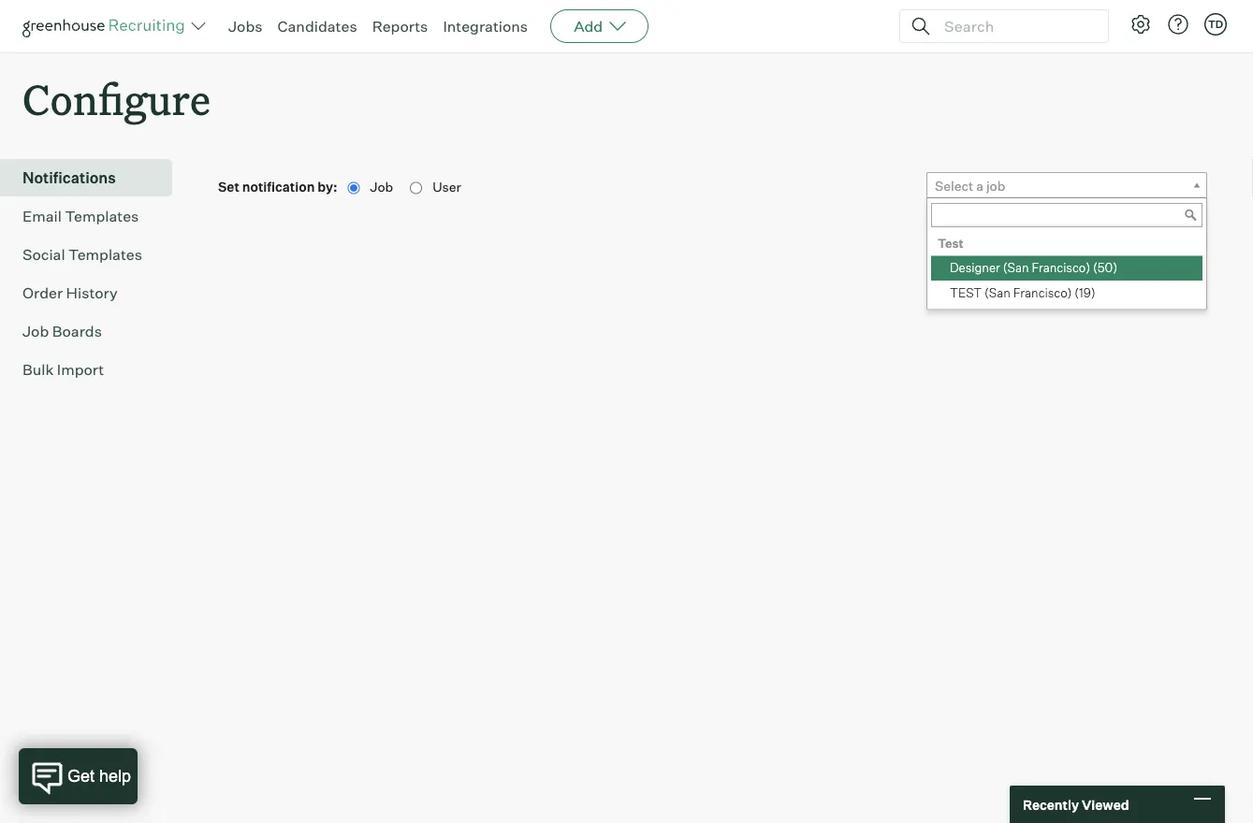 Task type: vqa. For each thing, say whether or not it's contained in the screenshot.
Order History link
yes



Task type: describe. For each thing, give the bounding box(es) containing it.
select a job
[[935, 178, 1006, 194]]

social templates
[[22, 245, 142, 264]]

bulk import link
[[22, 359, 165, 381]]

viewed
[[1082, 797, 1130, 813]]

recently viewed
[[1023, 797, 1130, 813]]

job for job boards
[[22, 322, 49, 341]]

job boards
[[22, 322, 102, 341]]

templates for email templates
[[65, 207, 139, 226]]

francisco) for (50)
[[1032, 260, 1091, 275]]

(san for designer
[[1003, 260, 1029, 275]]

a
[[977, 178, 984, 194]]

add button
[[551, 9, 649, 43]]

(50)
[[1093, 260, 1118, 275]]

designer (san francisco) (50) option
[[932, 256, 1203, 281]]

recently
[[1023, 797, 1079, 813]]

import
[[57, 361, 104, 379]]

integrations
[[443, 17, 528, 36]]

select a job link
[[927, 172, 1208, 200]]

add
[[574, 17, 603, 36]]

td button
[[1201, 9, 1231, 39]]

(19)
[[1075, 285, 1096, 300]]

td button
[[1205, 13, 1227, 36]]

configure image
[[1130, 13, 1153, 36]]

order history link
[[22, 282, 165, 304]]

test
[[950, 285, 982, 300]]

job boards link
[[22, 320, 165, 343]]

candidates
[[278, 17, 357, 36]]



Task type: locate. For each thing, give the bounding box(es) containing it.
1 vertical spatial job
[[22, 322, 49, 341]]

notifications
[[22, 169, 116, 187]]

designer (san francisco) (50)
[[950, 260, 1118, 275]]

greenhouse recruiting image
[[22, 15, 191, 37]]

0 vertical spatial job
[[370, 179, 396, 195]]

jobs link
[[228, 17, 263, 36]]

select
[[935, 178, 974, 194]]

1 vertical spatial francisco)
[[1014, 285, 1072, 300]]

email templates link
[[22, 205, 165, 228]]

email
[[22, 207, 62, 226]]

templates inside 'link'
[[65, 207, 139, 226]]

bulk import
[[22, 361, 104, 379]]

templates down email templates 'link' at the top left of page
[[68, 245, 142, 264]]

jobs
[[228, 17, 263, 36]]

integrations link
[[443, 17, 528, 36]]

notification
[[242, 179, 315, 195]]

candidates link
[[278, 17, 357, 36]]

Search text field
[[940, 13, 1092, 40]]

reports
[[372, 17, 428, 36]]

test (san francisco) (19) option
[[932, 281, 1203, 306]]

user
[[433, 179, 462, 195]]

set notification by:
[[218, 179, 340, 195]]

job inside 'link'
[[22, 322, 49, 341]]

history
[[66, 284, 118, 303]]

job
[[370, 179, 396, 195], [22, 322, 49, 341]]

0 vertical spatial templates
[[65, 207, 139, 226]]

order history
[[22, 284, 118, 303]]

None text field
[[932, 203, 1203, 228]]

boards
[[52, 322, 102, 341]]

templates
[[65, 207, 139, 226], [68, 245, 142, 264]]

0 vertical spatial (san
[[1003, 260, 1029, 275]]

0 vertical spatial francisco)
[[1032, 260, 1091, 275]]

bulk
[[22, 361, 54, 379]]

td
[[1209, 18, 1224, 30]]

reports link
[[372, 17, 428, 36]]

job up bulk
[[22, 322, 49, 341]]

templates for social templates
[[68, 245, 142, 264]]

0 horizontal spatial job
[[22, 322, 49, 341]]

1 vertical spatial templates
[[68, 245, 142, 264]]

(san up test (san francisco) (19)
[[1003, 260, 1029, 275]]

email templates
[[22, 207, 139, 226]]

1 vertical spatial (san
[[985, 285, 1011, 300]]

job right 'job' radio on the left
[[370, 179, 396, 195]]

test option
[[932, 231, 1203, 256]]

User radio
[[410, 182, 422, 194]]

francisco) down designer (san francisco) (50)
[[1014, 285, 1072, 300]]

social
[[22, 245, 65, 264]]

notifications link
[[22, 167, 165, 189]]

(san right test on the top of the page
[[985, 285, 1011, 300]]

configure
[[22, 71, 211, 126]]

1 horizontal spatial job
[[370, 179, 396, 195]]

test (san francisco) (19)
[[950, 285, 1096, 300]]

social templates link
[[22, 244, 165, 266]]

templates up social templates link
[[65, 207, 139, 226]]

designer
[[950, 260, 1001, 275]]

(san
[[1003, 260, 1029, 275], [985, 285, 1011, 300]]

francisco) for (19)
[[1014, 285, 1072, 300]]

francisco) down test "option" on the top right
[[1032, 260, 1091, 275]]

test
[[938, 236, 964, 251]]

by:
[[318, 179, 338, 195]]

Job radio
[[348, 182, 360, 194]]

francisco)
[[1032, 260, 1091, 275], [1014, 285, 1072, 300]]

order
[[22, 284, 63, 303]]

job
[[987, 178, 1006, 194]]

(san for test
[[985, 285, 1011, 300]]

set
[[218, 179, 240, 195]]

job for job
[[370, 179, 396, 195]]



